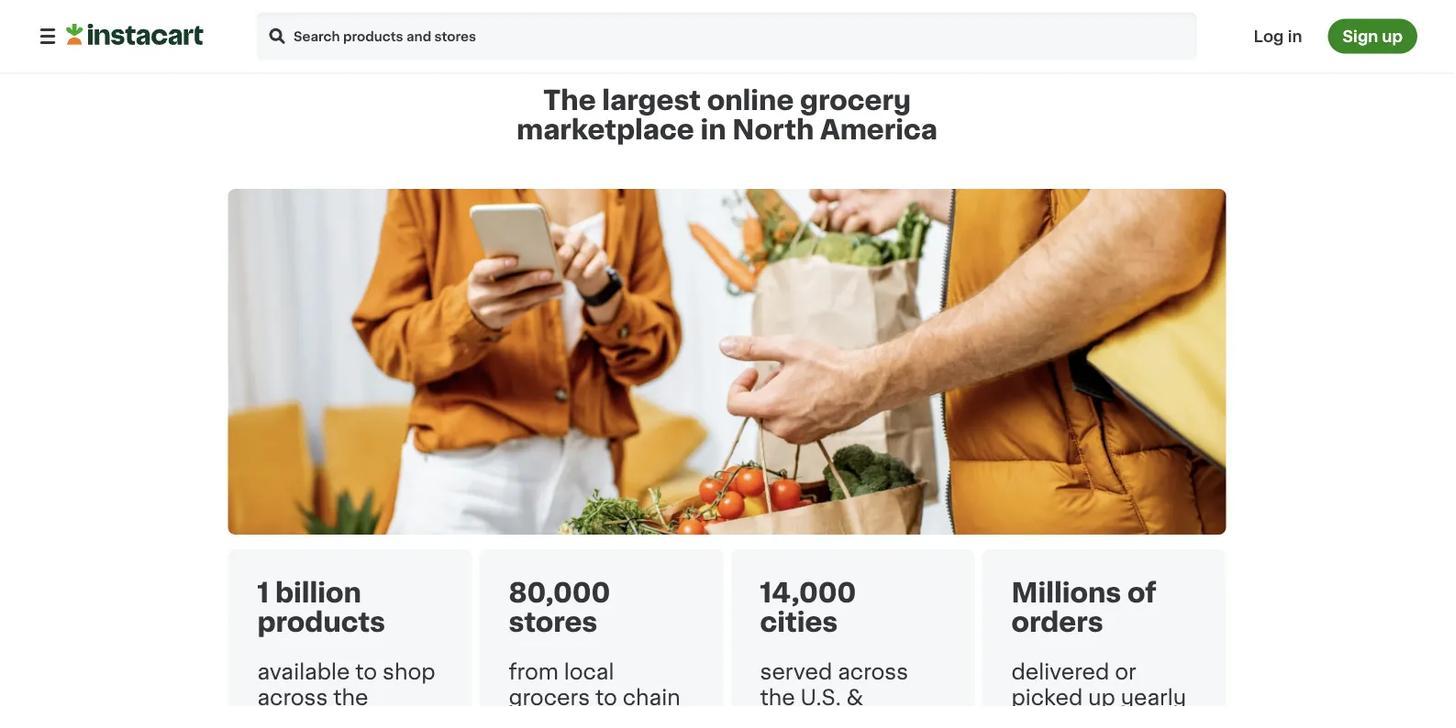 Task type: vqa. For each thing, say whether or not it's contained in the screenshot.
BAKERY
no



Task type: describe. For each thing, give the bounding box(es) containing it.
shop
[[383, 662, 435, 683]]

80,000
[[509, 580, 610, 606]]

log in
[[1254, 28, 1302, 44]]

1
[[257, 580, 269, 606]]

of
[[1127, 580, 1157, 606]]

delivered
[[1011, 662, 1109, 683]]

Search field
[[255, 11, 1199, 62]]

to inside the available to shop across th
[[355, 662, 377, 683]]

north
[[732, 117, 814, 143]]

available to shop across th
[[257, 662, 435, 707]]

millions of orders
[[1011, 580, 1157, 636]]

delivered or picked up yearly
[[1011, 662, 1186, 707]]

14,000
[[760, 580, 856, 606]]

instacart home image
[[66, 23, 204, 45]]

across inside the available to shop across th
[[257, 687, 328, 707]]

the
[[543, 88, 596, 114]]

the largest online grocery marketplace in north america
[[517, 88, 938, 143]]

log in button
[[1248, 19, 1308, 54]]

sign up button
[[1328, 19, 1417, 54]]

in inside 'log in' 'button'
[[1288, 28, 1302, 44]]

14,000 cities
[[760, 580, 856, 636]]

across inside served across the u.s.
[[838, 662, 908, 683]]

cities
[[760, 609, 838, 636]]



Task type: locate. For each thing, give the bounding box(es) containing it.
yearly
[[1121, 687, 1186, 707]]

1 billion products
[[257, 580, 385, 636]]

80,000 stores
[[509, 580, 610, 636]]

0 vertical spatial in
[[1288, 28, 1302, 44]]

grocers
[[509, 687, 590, 707]]

0 horizontal spatial up
[[1088, 687, 1115, 707]]

served across the u.s. 
[[760, 662, 908, 707]]

0 horizontal spatial in
[[700, 117, 726, 143]]

to
[[355, 662, 377, 683], [595, 687, 617, 707]]

in right log
[[1288, 28, 1302, 44]]

0 vertical spatial up
[[1382, 28, 1403, 44]]

products
[[257, 609, 385, 636]]

sign up
[[1343, 28, 1403, 44]]

online
[[707, 88, 794, 114]]

america
[[820, 117, 938, 143]]

across
[[838, 662, 908, 683], [257, 687, 328, 707]]

up inside button
[[1382, 28, 1403, 44]]

1 horizontal spatial to
[[595, 687, 617, 707]]

1 horizontal spatial up
[[1382, 28, 1403, 44]]

up
[[1382, 28, 1403, 44], [1088, 687, 1115, 707]]

grocery
[[800, 88, 911, 114]]

stores
[[509, 609, 598, 636]]

up inside delivered or picked up yearly
[[1088, 687, 1115, 707]]

1 vertical spatial in
[[700, 117, 726, 143]]

available
[[257, 662, 350, 683]]

from local grocers to chai
[[509, 662, 681, 707]]

1 horizontal spatial across
[[838, 662, 908, 683]]

log
[[1254, 28, 1284, 44]]

0 horizontal spatial to
[[355, 662, 377, 683]]

millions
[[1011, 580, 1121, 606]]

to inside from local grocers to chai
[[595, 687, 617, 707]]

in
[[1288, 28, 1302, 44], [700, 117, 726, 143]]

the
[[760, 687, 795, 707]]

1 horizontal spatial in
[[1288, 28, 1302, 44]]

1 vertical spatial across
[[257, 687, 328, 707]]

or
[[1115, 662, 1136, 683]]

0 vertical spatial to
[[355, 662, 377, 683]]

to left "shop"
[[355, 662, 377, 683]]

across up the u.s.
[[838, 662, 908, 683]]

up right sign at the right top of page
[[1382, 28, 1403, 44]]

open main menu image
[[37, 25, 59, 47]]

0 horizontal spatial across
[[257, 687, 328, 707]]

billion
[[275, 580, 361, 606]]

from
[[509, 662, 559, 683]]

to down "local"
[[595, 687, 617, 707]]

0 vertical spatial across
[[838, 662, 908, 683]]

local
[[564, 662, 614, 683]]

in down online
[[700, 117, 726, 143]]

1 vertical spatial to
[[595, 687, 617, 707]]

served
[[760, 662, 833, 683]]

orders
[[1011, 609, 1103, 636]]

in inside the largest online grocery marketplace in north america
[[700, 117, 726, 143]]

up down or
[[1088, 687, 1115, 707]]

u.s.
[[801, 687, 841, 707]]

1 vertical spatial up
[[1088, 687, 1115, 707]]

marketplace
[[517, 117, 694, 143]]

across down available
[[257, 687, 328, 707]]

largest
[[602, 88, 701, 114]]

sign
[[1343, 28, 1378, 44]]

None search field
[[255, 11, 1199, 62]]

picked
[[1011, 687, 1083, 707]]



